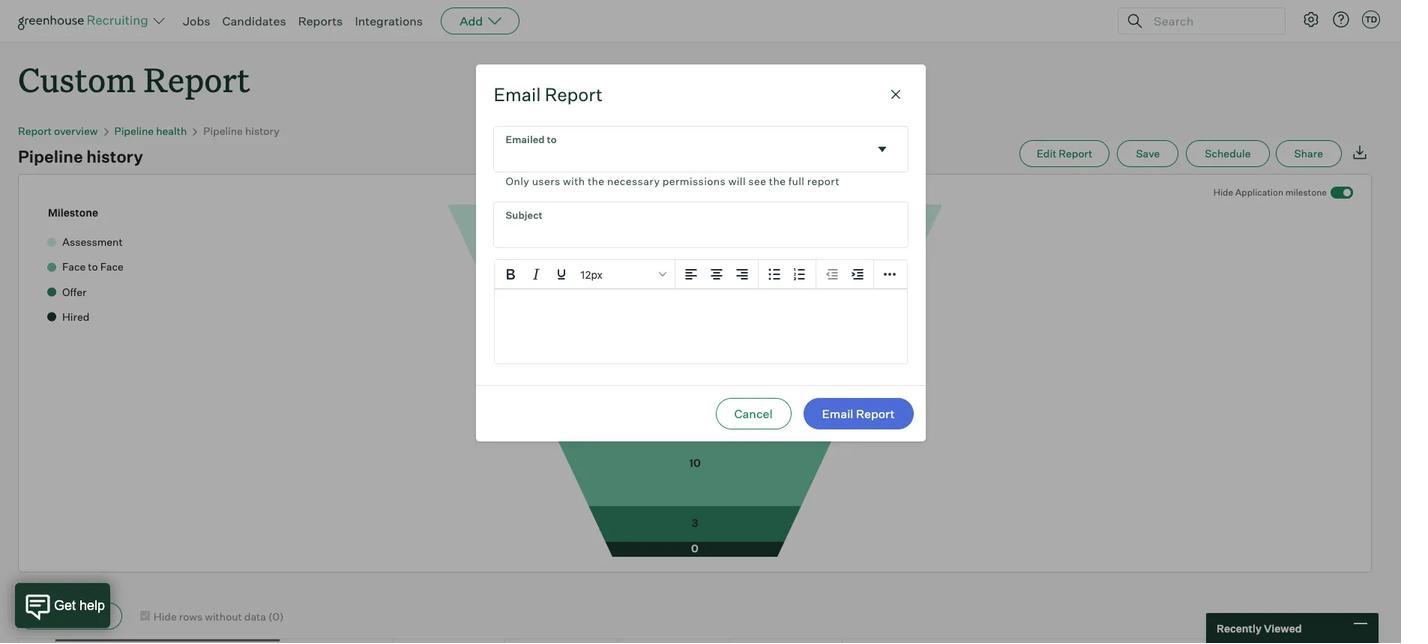 Task type: vqa. For each thing, say whether or not it's contained in the screenshot.
the middle *
no



Task type: locate. For each thing, give the bounding box(es) containing it.
will
[[729, 175, 746, 187]]

candidates
[[222, 13, 286, 28]]

reports
[[298, 13, 343, 28]]

12px
[[580, 268, 603, 281]]

2 horizontal spatial pipeline
[[203, 125, 243, 137]]

the left full
[[769, 175, 786, 187]]

edit report link
[[1020, 140, 1110, 167]]

1 horizontal spatial email report
[[822, 406, 895, 421]]

3 toolbar from the left
[[816, 260, 874, 289]]

the
[[588, 175, 605, 187], [769, 175, 786, 187]]

1 horizontal spatial pipeline history
[[203, 125, 280, 137]]

0 horizontal spatial pipeline history
[[18, 146, 143, 167]]

the right with in the top of the page
[[588, 175, 605, 187]]

email inside button
[[822, 406, 854, 421]]

configure image
[[1303, 10, 1321, 28]]

pipeline health
[[114, 125, 187, 137]]

toggle flyout image
[[875, 142, 890, 157]]

jobs
[[183, 13, 210, 28]]

1 horizontal spatial email
[[822, 406, 854, 421]]

only users with the necessary permissions will see the full report
[[506, 175, 840, 187]]

custom
[[18, 57, 136, 101]]

0 vertical spatial email
[[494, 83, 541, 106]]

pipeline history link
[[203, 125, 280, 137]]

pipeline down "report overview"
[[18, 146, 83, 167]]

12px toolbar
[[495, 260, 675, 289]]

schedule button
[[1187, 140, 1270, 167]]

row
[[18, 639, 1372, 643]]

candidates link
[[222, 13, 286, 28]]

0 vertical spatial email report
[[494, 83, 603, 106]]

td button
[[1363, 10, 1381, 28]]

td
[[1366, 14, 1378, 25]]

1 vertical spatial pipeline history
[[18, 146, 143, 167]]

history
[[245, 125, 280, 137], [86, 146, 143, 167]]

1 column header from the left
[[18, 640, 55, 643]]

see
[[749, 175, 767, 187]]

0 horizontal spatial the
[[588, 175, 605, 187]]

save and schedule this report to revisit it! element
[[1118, 140, 1187, 167]]

with
[[563, 175, 585, 187]]

pipeline left health
[[114, 125, 154, 137]]

column header
[[18, 640, 55, 643], [55, 640, 280, 643], [280, 640, 393, 643], [393, 640, 505, 643], [505, 640, 618, 643], [618, 640, 730, 643], [730, 640, 843, 643], [843, 640, 1372, 643]]

share
[[1295, 147, 1324, 160]]

0 vertical spatial history
[[245, 125, 280, 137]]

report overview
[[18, 125, 98, 137]]

toolbar
[[675, 260, 759, 289], [759, 260, 816, 289], [816, 260, 874, 289]]

pipeline for pipeline history link
[[203, 125, 243, 137]]

email report inside button
[[822, 406, 895, 421]]

jobs link
[[183, 13, 210, 28]]

1 horizontal spatial the
[[769, 175, 786, 187]]

pipeline health link
[[114, 125, 187, 137]]

4 column header from the left
[[393, 640, 505, 643]]

pipeline history down overview
[[18, 146, 143, 167]]

pipeline history right health
[[203, 125, 280, 137]]

2 column header from the left
[[55, 640, 280, 643]]

1 vertical spatial email
[[822, 406, 854, 421]]

permissions
[[663, 175, 726, 187]]

recently
[[1217, 622, 1262, 635]]

filters
[[51, 611, 82, 624]]

report
[[144, 57, 250, 101], [545, 83, 603, 106], [18, 125, 52, 137], [1059, 147, 1093, 160], [856, 406, 895, 421]]

pipeline for pipeline health link
[[114, 125, 154, 137]]

Only users with the necessary permissions will see the full report field
[[494, 127, 908, 190]]

overview
[[54, 125, 98, 137]]

pipeline
[[114, 125, 154, 137], [203, 125, 243, 137], [18, 146, 83, 167]]

None checkbox
[[140, 611, 150, 621]]

1 horizontal spatial pipeline
[[114, 125, 154, 137]]

recently viewed
[[1217, 622, 1302, 635]]

add button
[[441, 7, 520, 34]]

health
[[156, 125, 187, 137]]

pipeline right health
[[203, 125, 243, 137]]

7 column header from the left
[[730, 640, 843, 643]]

None text field
[[494, 202, 908, 247]]

pipeline history
[[203, 125, 280, 137], [18, 146, 143, 167]]

Search text field
[[1150, 10, 1272, 32]]

email report
[[494, 83, 603, 106], [822, 406, 895, 421]]

1 vertical spatial email report
[[822, 406, 895, 421]]

edit report
[[1037, 147, 1093, 160]]

0 horizontal spatial pipeline
[[18, 146, 83, 167]]

users
[[532, 175, 561, 187]]

email
[[494, 83, 541, 106], [822, 406, 854, 421]]

0 horizontal spatial history
[[86, 146, 143, 167]]

integrations
[[355, 13, 423, 28]]



Task type: describe. For each thing, give the bounding box(es) containing it.
schedule
[[1205, 147, 1251, 160]]

integrations link
[[355, 13, 423, 28]]

0 horizontal spatial email
[[494, 83, 541, 106]]

0 horizontal spatial email report
[[494, 83, 603, 106]]

greenhouse recruiting image
[[18, 12, 153, 30]]

report inside button
[[856, 406, 895, 421]]

hide application milestone
[[1214, 187, 1327, 198]]

3 column header from the left
[[280, 640, 393, 643]]

cancel
[[735, 406, 773, 421]]

necessary
[[607, 175, 660, 187]]

edit
[[1037, 147, 1057, 160]]

hide
[[1214, 187, 1234, 198]]

share button
[[1276, 140, 1342, 167]]

save
[[1137, 147, 1160, 160]]

filter image
[[31, 612, 43, 624]]

email report button
[[804, 398, 914, 430]]

only
[[506, 175, 530, 187]]

3
[[94, 612, 100, 623]]

report overview link
[[18, 125, 98, 137]]

custom report
[[18, 57, 250, 101]]

2 the from the left
[[769, 175, 786, 187]]

viewed
[[1264, 622, 1302, 635]]

8 column header from the left
[[843, 640, 1372, 643]]

save button
[[1118, 140, 1179, 167]]

report
[[808, 175, 840, 187]]

add
[[460, 13, 483, 28]]

milestone
[[48, 206, 98, 219]]

2 toolbar from the left
[[759, 260, 816, 289]]

1 horizontal spatial history
[[245, 125, 280, 137]]

reports link
[[298, 13, 343, 28]]

close modal icon image
[[887, 85, 905, 103]]

5 column header from the left
[[505, 640, 618, 643]]

download image
[[1351, 143, 1369, 161]]

1 vertical spatial history
[[86, 146, 143, 167]]

application
[[1236, 187, 1284, 198]]

1 toolbar from the left
[[675, 260, 759, 289]]

cancel button
[[716, 398, 792, 430]]

6 column header from the left
[[618, 640, 730, 643]]

milestone
[[1286, 187, 1327, 198]]

0 vertical spatial pipeline history
[[203, 125, 280, 137]]

full
[[789, 175, 805, 187]]

12px button
[[574, 262, 672, 287]]

1 the from the left
[[588, 175, 605, 187]]

td button
[[1360, 7, 1384, 31]]

12px group
[[495, 260, 907, 289]]



